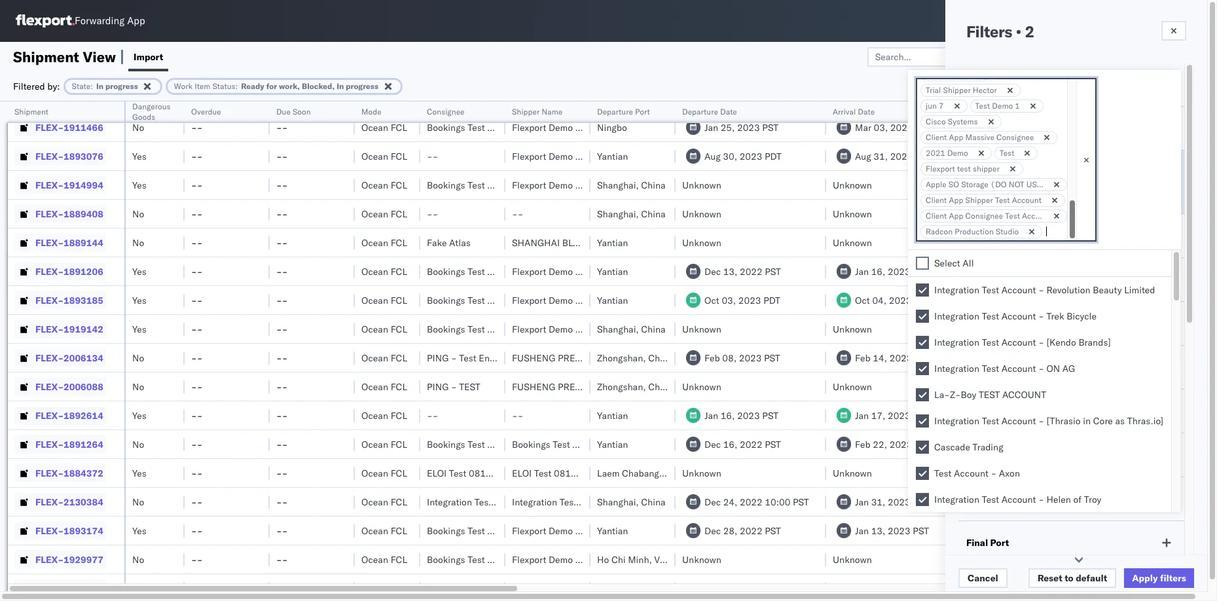 Task type: locate. For each thing, give the bounding box(es) containing it.
11 los from the top
[[983, 438, 998, 450]]

4 shanghai, china from the top
[[597, 496, 666, 508]]

oct 04, 2023 pdt
[[855, 294, 931, 306]]

0 vertical spatial zhongshan,
[[597, 352, 646, 364]]

ho chi minh, vietnam
[[597, 554, 689, 565]]

feb down bicycle
[[1069, 323, 1084, 335]]

1 horizontal spatial jan 17, 2023 pst
[[1069, 266, 1143, 277]]

3 yantian from the top
[[597, 237, 628, 248]]

1893076
[[64, 150, 103, 162]]

rotterdam, up cancel
[[983, 554, 1030, 565]]

9 bookings test consignee from the top
[[427, 554, 531, 565]]

1929977
[[64, 554, 103, 565]]

5 co. from the top
[[610, 266, 623, 277]]

13 flex- from the top
[[35, 438, 64, 450]]

0 vertical spatial 09,
[[723, 93, 738, 104]]

long beach, california
[[983, 294, 1078, 306], [983, 467, 1078, 479]]

2 long beach, california from the top
[[983, 467, 1078, 479]]

16 ocean from the top
[[361, 525, 388, 537]]

app up radcon production studio
[[949, 211, 963, 221]]

0 vertical spatial departure date
[[682, 107, 737, 117]]

angeles, down the client name
[[1001, 179, 1037, 191]]

jan 16, 2023 pst
[[855, 266, 929, 277], [705, 410, 779, 421]]

1 horizontal spatial jan 13, 2023 pst
[[1069, 237, 1143, 248]]

9 yantian from the top
[[597, 582, 628, 594]]

yes right 1893185
[[132, 294, 147, 306]]

2022 right 24, on the bottom of the page
[[740, 496, 763, 508]]

due soon
[[276, 107, 311, 117]]

los for flex-1914994
[[983, 179, 998, 191]]

zhongshan, china
[[597, 352, 673, 364], [597, 381, 673, 393]]

production
[[955, 227, 994, 236]]

02,
[[1087, 121, 1101, 133], [1087, 150, 1101, 162]]

0 horizontal spatial progress
[[105, 81, 138, 91]]

0 horizontal spatial 081801
[[469, 467, 503, 479]]

1 horizontal spatial eloi
[[512, 467, 532, 479]]

los angeles, ca down integration test account - helen of troy
[[983, 525, 1051, 537]]

flexport demo shipper (vietnam)
[[512, 554, 655, 565]]

2 ca from the top
[[1039, 121, 1051, 133]]

None text field
[[1045, 226, 1058, 237]]

5 fcl from the top
[[391, 208, 407, 220]]

flex- down the flex-1893076 button
[[35, 179, 64, 191]]

2 horizontal spatial 30,
[[1085, 179, 1099, 191]]

17, up beauty
[[1085, 266, 1099, 277]]

angeles, for flex-1889144
[[1001, 237, 1037, 248]]

feb down quoted
[[1069, 121, 1084, 133]]

angeles, for flex-1919142
[[1001, 323, 1037, 335]]

ping down ping - test entity
[[427, 381, 449, 393]]

2 shanghai, china from the top
[[597, 208, 666, 220]]

state for state
[[966, 79, 990, 90]]

netherlands
[[1032, 496, 1084, 508], [1032, 554, 1084, 565]]

1 eloi test 081801 from the left
[[427, 467, 503, 479]]

aug for aug 31, 2023 pdt
[[855, 150, 871, 162]]

0 vertical spatial arrival
[[833, 107, 856, 117]]

11 fcl from the top
[[391, 381, 407, 393]]

los down production
[[983, 237, 998, 248]]

15 flex- from the top
[[35, 496, 64, 508]]

0 horizontal spatial aug
[[705, 150, 721, 162]]

dec for dec 30, 2022 pst
[[855, 93, 872, 104]]

consignee for flex-1893163 button
[[487, 582, 531, 594]]

pdt for oct 03, 2023 pdt
[[764, 294, 780, 306]]

beach, for yantian
[[1006, 294, 1035, 306]]

0 horizontal spatial jan 16, 2023 pst
[[705, 410, 779, 421]]

flex- up the flex-1892614 button
[[35, 381, 64, 393]]

flexport. image
[[16, 14, 75, 27]]

0 horizontal spatial eloi test 081801
[[427, 467, 503, 479]]

los for flex-1893174
[[983, 525, 998, 537]]

los down integration test account - helen of troy
[[983, 525, 998, 537]]

1 vertical spatial netherlands
[[1032, 554, 1084, 565]]

apply filters
[[1132, 572, 1186, 584]]

1 los from the top
[[983, 93, 998, 104]]

12 ca from the top
[[1039, 525, 1051, 537]]

nov up bicycle
[[1069, 294, 1085, 306]]

flexport demo shipper co. for aug 30, 2023 pdt
[[512, 150, 623, 162]]

file exception button
[[1064, 47, 1154, 66], [1064, 47, 1154, 66]]

1 horizontal spatial aug
[[855, 150, 871, 162]]

18 flex- from the top
[[35, 582, 64, 594]]

1 vertical spatial 28,
[[723, 525, 738, 537]]

1 horizontal spatial in
[[337, 81, 344, 91]]

ping for ping - test
[[427, 381, 449, 393]]

flexport demo shipper co. for dec 28, 2022 pst
[[512, 525, 623, 537]]

senor
[[945, 69, 965, 79]]

8 yantian from the top
[[597, 525, 628, 537]]

2 vertical spatial 28,
[[1087, 554, 1101, 565]]

0 horizontal spatial state
[[72, 81, 91, 91]]

angeles, up axon
[[1001, 438, 1037, 450]]

arrival down test account - axon
[[966, 493, 996, 505]]

0 vertical spatial 13,
[[1085, 237, 1099, 248]]

flex-2006134 button
[[14, 349, 106, 367]]

ping for ping - test entity
[[427, 352, 449, 364]]

5 flexport demo shipper co. from the top
[[512, 266, 623, 277]]

angeles,
[[1001, 93, 1037, 104], [1001, 121, 1037, 133], [1001, 150, 1037, 162], [1001, 179, 1037, 191], [1001, 208, 1037, 220], [1001, 237, 1037, 248], [1001, 266, 1037, 277], [1001, 323, 1037, 335], [1001, 352, 1037, 364], [1001, 410, 1037, 421], [1001, 438, 1037, 450], [1001, 525, 1037, 537], [1001, 582, 1037, 594]]

0 horizontal spatial 03,
[[722, 294, 736, 306]]

30, for dec
[[874, 93, 888, 104]]

departure date button
[[676, 104, 813, 117]]

fcl for flex-2130384
[[391, 496, 407, 508]]

1 horizontal spatial eloi test 081801
[[512, 467, 588, 479]]

1 vertical spatial fusheng precision co., ltd
[[512, 381, 646, 393]]

2 flex- from the top
[[35, 121, 64, 133]]

fusheng for ping - test entity
[[512, 352, 555, 364]]

(do
[[991, 179, 1007, 189]]

5 yantian from the top
[[597, 294, 628, 306]]

os
[[1180, 16, 1193, 26]]

3 integration from the top
[[934, 337, 980, 348]]

0 horizontal spatial 13,
[[723, 266, 738, 277]]

cancel button
[[959, 568, 1008, 588]]

28,
[[1087, 93, 1101, 104], [723, 525, 738, 537], [1087, 554, 1101, 565]]

0 vertical spatial departure port
[[597, 107, 650, 117]]

1 vertical spatial 03,
[[722, 294, 736, 306]]

0 vertical spatial 17,
[[1085, 266, 1099, 277]]

list box containing select all
[[908, 250, 1172, 601]]

long
[[983, 294, 1004, 306], [983, 467, 1004, 479]]

los angeles, ca for 1919142
[[983, 323, 1051, 335]]

1 vertical spatial 31,
[[871, 496, 886, 508]]

fcl for flex-2006134
[[391, 352, 407, 364]]

30,
[[874, 93, 888, 104], [723, 150, 737, 162], [1085, 179, 1099, 191]]

04, for dec
[[1087, 410, 1102, 421]]

18 ocean fcl from the top
[[361, 582, 407, 594]]

z-
[[950, 389, 961, 401]]

work
[[174, 81, 193, 91]]

10 ocean fcl from the top
[[361, 352, 407, 364]]

11 ca from the top
[[1039, 438, 1051, 450]]

1 horizontal spatial oct
[[855, 294, 870, 306]]

02, for mar 03, 2023 pst
[[1087, 121, 1101, 133]]

consignee name
[[966, 274, 1040, 285]]

consignee for the "flex-1919142" button
[[487, 323, 531, 335]]

0 vertical spatial arrival date
[[833, 107, 875, 117]]

0 vertical spatial ping
[[427, 352, 449, 364]]

china for flex-1914994
[[641, 179, 666, 191]]

10 angeles, from the top
[[1001, 410, 1037, 421]]

file
[[1084, 51, 1100, 63]]

17 ocean fcl from the top
[[361, 554, 407, 565]]

0 vertical spatial rotterdam,
[[983, 496, 1030, 508]]

fcl for flex-1893185
[[391, 294, 407, 306]]

2 integration from the top
[[934, 310, 980, 322]]

7 los angeles, ca from the top
[[983, 266, 1051, 277]]

client
[[926, 132, 947, 142], [966, 166, 993, 178], [926, 195, 947, 205], [926, 211, 947, 221]]

02, down quoted
[[1087, 121, 1101, 133]]

8 los angeles, ca from the top
[[983, 323, 1051, 335]]

los down the client name
[[983, 179, 998, 191]]

shipper for 'flex-1929977' button at left
[[575, 554, 608, 565]]

app down cisco systems
[[949, 132, 963, 142]]

14 fcl from the top
[[391, 467, 407, 479]]

mofu0618
[[1173, 352, 1217, 363]]

0 vertical spatial beach,
[[1006, 294, 1035, 306]]

dec 13, 2022 pst
[[705, 266, 781, 277]]

rotterdam, netherlands down axon
[[983, 496, 1084, 508]]

4 shanghai, from the top
[[597, 496, 639, 508]]

16, up 'dec 16, 2022 pst'
[[721, 410, 735, 421]]

client down cisco
[[926, 132, 947, 142]]

not
[[1009, 179, 1025, 189]]

0 horizontal spatial in
[[96, 81, 104, 91]]

app inside 'link'
[[127, 15, 145, 27]]

mode
[[361, 107, 382, 117], [966, 122, 991, 134]]

integration for integration test account - [thrasio in core as thras.io]
[[934, 415, 980, 427]]

2 los angeles, ca from the top
[[983, 121, 1051, 133]]

17 ocean from the top
[[361, 554, 388, 565]]

shipment
[[13, 47, 79, 66], [14, 107, 48, 117]]

los angeles, ca
[[983, 93, 1051, 104], [983, 121, 1051, 133], [983, 150, 1051, 162], [983, 179, 1051, 191], [983, 208, 1051, 220], [983, 237, 1051, 248], [983, 266, 1051, 277], [983, 323, 1051, 335], [983, 352, 1051, 364], [983, 410, 1051, 421], [983, 438, 1051, 450], [983, 525, 1051, 537], [983, 582, 1051, 594]]

7 yantian from the top
[[597, 438, 628, 450]]

flex- up 'flex-1929977' button at left
[[35, 525, 64, 537]]

pst left cascade
[[915, 438, 931, 450]]

flexport demo shipper co. for dec 13, 2022 pst
[[512, 266, 623, 277]]

2 nov from the top
[[1069, 294, 1085, 306]]

0 horizontal spatial departure date
[[682, 107, 737, 117]]

flex-1889408 button
[[14, 205, 106, 223]]

1 horizontal spatial arrival date
[[966, 493, 1019, 505]]

15 ocean fcl from the top
[[361, 496, 407, 508]]

jan 30, 2023 pst
[[1069, 179, 1143, 191]]

jan 17, 2023 pst up beauty
[[1069, 266, 1143, 277]]

ocean for 1891264
[[361, 438, 388, 450]]

long beach, california up integration test account - helen of troy
[[983, 467, 1078, 479]]

rotterdam, netherlands
[[983, 496, 1084, 508], [983, 554, 1084, 565]]

zhongshan, china for ping - test entity
[[597, 352, 673, 364]]

fcl for flex-1889144
[[391, 237, 407, 248]]

phoenix
[[983, 381, 1017, 393]]

1 ping from the top
[[427, 352, 449, 364]]

1 flexport demo shipper co. from the top
[[512, 93, 623, 104]]

demo for 1893185
[[549, 294, 573, 306]]

flex- down flex-1893185 button
[[35, 323, 64, 335]]

apple so storage (do not use)
[[926, 179, 1047, 189]]

6 los from the top
[[983, 237, 998, 248]]

6 flexport demo shipper co. from the top
[[512, 294, 623, 306]]

long beach, california up integration test account - trek bicycle
[[983, 294, 1078, 306]]

1 no from the top
[[132, 93, 144, 104]]

3 bookings test consignee from the top
[[427, 179, 531, 191]]

0 horizontal spatial test
[[459, 381, 480, 393]]

0 vertical spatial jan 17, 2023 pst
[[1069, 266, 1143, 277]]

1 vertical spatial shipper name
[[966, 230, 1029, 242]]

0 vertical spatial feb 02, 2023 pst
[[1069, 121, 1144, 133]]

2 netherlands from the top
[[1032, 554, 1084, 565]]

1 in from the left
[[96, 81, 104, 91]]

fcl for flex-1892614
[[391, 410, 407, 421]]

2 vertical spatial co.,
[[609, 381, 627, 393]]

(vietnam)
[[610, 554, 655, 565]]

app right forwarding
[[127, 15, 145, 27]]

flex- down 'flex-1911466' button
[[35, 150, 64, 162]]

2023 up jan 09, 2023 pst at right top
[[1101, 179, 1124, 191]]

0 horizontal spatial 17,
[[871, 410, 886, 421]]

co. for aug 30, 2023 pdt
[[610, 150, 623, 162]]

final port
[[983, 107, 1018, 117], [966, 537, 1009, 549]]

Search Shipments (/) text field
[[966, 11, 1093, 31]]

shanghai, china
[[597, 179, 666, 191], [597, 208, 666, 220], [597, 323, 666, 335], [597, 496, 666, 508]]

3 ocean from the top
[[361, 150, 388, 162]]

28, for feb
[[1087, 554, 1101, 565]]

list box
[[908, 250, 1172, 601]]

14 ocean from the top
[[361, 467, 388, 479]]

flexport for 1893185
[[512, 294, 546, 306]]

flex- for 1889408
[[35, 208, 64, 220]]

los angeles, ca up axon
[[983, 438, 1051, 450]]

shipper inside button
[[512, 107, 540, 117]]

03,
[[874, 121, 888, 133], [722, 294, 736, 306]]

0 vertical spatial 16,
[[871, 266, 886, 277]]

0 vertical spatial co.,
[[612, 237, 630, 248]]

jun
[[926, 101, 937, 111]]

dec 24, 2022 10:00 pst
[[705, 496, 809, 508]]

1 horizontal spatial 081801
[[554, 467, 588, 479]]

10 los angeles, ca from the top
[[983, 410, 1051, 421]]

angeles, up not
[[1001, 150, 1037, 162]]

helen
[[1047, 494, 1071, 505]]

03, for oct
[[722, 294, 736, 306]]

2 fusheng from the top
[[512, 381, 555, 393]]

state right senor
[[966, 79, 990, 90]]

jan 16, 2023 pst up 'dec 16, 2022 pst'
[[705, 410, 779, 421]]

port inside button
[[1003, 107, 1018, 117]]

jan left 17:30
[[855, 496, 869, 508]]

09, up 25,
[[723, 93, 738, 104]]

1 vertical spatial precision
[[558, 381, 606, 393]]

rotterdam, for jun 19, 2023 pdt
[[983, 496, 1030, 508]]

demo
[[549, 93, 573, 104], [992, 101, 1013, 111], [549, 121, 573, 133], [947, 148, 968, 158], [549, 150, 573, 162], [549, 179, 573, 191], [549, 266, 573, 277], [549, 294, 573, 306], [549, 323, 573, 335], [549, 525, 573, 537], [549, 554, 573, 565], [549, 582, 573, 594]]

resize handle column header
[[109, 101, 124, 601], [169, 101, 185, 601], [254, 101, 270, 601], [339, 101, 355, 601], [405, 101, 420, 601], [490, 101, 505, 601], [575, 101, 591, 601], [660, 101, 676, 601], [811, 101, 826, 601], [961, 101, 977, 601], [1046, 101, 1062, 601], [1151, 101, 1167, 601]]

1893163
[[64, 582, 103, 594]]

2 zhongshan, from the top
[[597, 381, 646, 393]]

flex- up flex-1893174 button
[[35, 496, 64, 508]]

ocean for 1889144
[[361, 237, 388, 248]]

app
[[127, 15, 145, 27], [949, 132, 963, 142], [949, 195, 963, 205], [949, 211, 963, 221]]

0 vertical spatial long beach, california
[[983, 294, 1078, 306]]

9 co. from the top
[[610, 582, 623, 594]]

dec for dec 04, 2023 pst
[[1069, 410, 1085, 421]]

ocean fcl for flex-1891264
[[361, 438, 407, 450]]

0 vertical spatial fusheng
[[512, 352, 555, 364]]

mar 03, 2023 pst
[[855, 121, 932, 133]]

shipper name inside button
[[512, 107, 563, 117]]

081801
[[469, 467, 503, 479], [554, 467, 588, 479]]

yantian for oct 03, 2023 pdt
[[597, 294, 628, 306]]

1 horizontal spatial departure port
[[966, 361, 1032, 373]]

flex- for 1929977
[[35, 554, 64, 565]]

ca for flex-1892614
[[1039, 410, 1051, 421]]

0 vertical spatial nov
[[1069, 93, 1085, 104]]

9 angeles, from the top
[[1001, 352, 1037, 364]]

shanghai, for jan 09, 2023 pst
[[597, 208, 639, 220]]

5 yes from the top
[[132, 323, 147, 335]]

arrival date
[[833, 107, 875, 117], [966, 493, 1019, 505]]

account for on
[[1002, 363, 1036, 375]]

04, for oct
[[872, 294, 887, 306]]

08,
[[722, 352, 737, 364]]

flex- up the "flex-1919142" button
[[35, 294, 64, 306]]

yes right 1892614
[[132, 410, 147, 421]]

pst right 08,
[[764, 352, 780, 364]]

no for flex-2006088
[[132, 381, 144, 393]]

consignee for flex-1815384 button
[[487, 93, 531, 104]]

angeles, for flex-1893174
[[1001, 525, 1037, 537]]

: up 1815384
[[91, 81, 93, 91]]

jan 17, 2023 pst up feb 22, 2023 pst
[[855, 410, 929, 421]]

28, for nov
[[1087, 93, 1101, 104]]

feb left 14,
[[855, 352, 871, 364]]

client up storage
[[966, 166, 993, 178]]

1 long beach, california from the top
[[983, 294, 1078, 306]]

2 no from the top
[[132, 121, 144, 133]]

yes right 1893174
[[132, 525, 147, 537]]

flex- for 1893076
[[35, 150, 64, 162]]

30, down 25,
[[723, 150, 737, 162]]

netherlands left 19,
[[1032, 496, 1084, 508]]

5 resize handle column header from the left
[[405, 101, 420, 601]]

pst down jan 30, 2023 pst
[[1126, 208, 1143, 220]]

1 fcl from the top
[[391, 93, 407, 104]]

16, up oct 04, 2023 pdt
[[871, 266, 886, 277]]

1 vertical spatial zhongshan, china
[[597, 381, 673, 393]]

0 horizontal spatial mode
[[361, 107, 382, 117]]

integration
[[934, 284, 980, 296], [934, 310, 980, 322], [934, 337, 980, 348], [934, 363, 980, 375], [934, 415, 980, 427], [934, 494, 980, 505]]

client for client name
[[966, 166, 993, 178]]

0 vertical spatial precision
[[558, 352, 606, 364]]

0 vertical spatial long
[[983, 294, 1004, 306]]

angeles, down studio
[[1001, 237, 1037, 248]]

shanghai, for feb 06, 2023 pst
[[597, 323, 639, 335]]

0 vertical spatial 28,
[[1087, 93, 1101, 104]]

7 ocean fcl from the top
[[361, 266, 407, 277]]

yes down "goods" at top
[[132, 150, 147, 162]]

fcl for flex-1914994
[[391, 179, 407, 191]]

1 vertical spatial nov
[[1069, 294, 1085, 306]]

4 ca from the top
[[1039, 179, 1051, 191]]

0 vertical spatial 02,
[[1087, 121, 1101, 133]]

1 vertical spatial jan 17, 2023 pst
[[855, 410, 929, 421]]

ca for flex-2006134
[[1039, 352, 1051, 364]]

no right 1889144
[[132, 237, 144, 248]]

flex- down flex-1914994 button at the top
[[35, 208, 64, 220]]

1 vertical spatial long
[[983, 467, 1004, 479]]

6 bookings test consignee from the top
[[427, 323, 531, 335]]

11 ocean fcl from the top
[[361, 381, 407, 393]]

7 flexport demo shipper co. from the top
[[512, 323, 623, 335]]

departure inside button
[[597, 107, 633, 117]]

departure inside button
[[682, 107, 718, 117]]

1 beach, from the top
[[1006, 294, 1035, 306]]

6 integration from the top
[[934, 494, 980, 505]]

0 vertical spatial jan 13, 2023 pst
[[1069, 237, 1143, 248]]

1 vertical spatial rotterdam,
[[983, 554, 1030, 565]]

los for flex-1891264
[[983, 438, 998, 450]]

12 angeles, from the top
[[1001, 525, 1037, 537]]

beach, up integration test account - trek bicycle
[[1006, 294, 1035, 306]]

16, up 24, on the bottom of the page
[[723, 438, 738, 450]]

yes right 1914994
[[132, 179, 147, 191]]

31, left 17:30
[[871, 496, 886, 508]]

3 fcl from the top
[[391, 150, 407, 162]]

ocean for 1893185
[[361, 294, 388, 306]]

12 ocean fcl from the top
[[361, 410, 407, 421]]

0 horizontal spatial eloi
[[427, 467, 447, 479]]

4 no from the top
[[132, 237, 144, 248]]

8 angeles, from the top
[[1001, 323, 1037, 335]]

feb 08, 2023 pst
[[705, 352, 780, 364]]

departure up ningbo
[[597, 107, 633, 117]]

bookings test consignee
[[427, 93, 531, 104], [427, 121, 531, 133], [427, 179, 531, 191], [427, 266, 531, 277], [427, 294, 531, 306], [427, 323, 531, 335], [427, 438, 531, 450], [427, 525, 531, 537], [427, 554, 531, 565], [427, 582, 531, 594]]

no right 1891264
[[132, 438, 144, 450]]

1 vertical spatial ping
[[427, 381, 449, 393]]

bookings test consignee for flex-1891206
[[427, 266, 531, 277]]

nov
[[1069, 93, 1085, 104], [1069, 294, 1085, 306]]

flex- down flex-1891264 button
[[35, 467, 64, 479]]

ocean fcl for flex-1893174
[[361, 525, 407, 537]]

california up "trek"
[[1037, 294, 1078, 306]]

los left 1
[[983, 93, 998, 104]]

los angeles, ca up studio
[[983, 208, 1051, 220]]

2 vertical spatial 13,
[[871, 525, 886, 537]]

demo for 1919142
[[549, 323, 573, 335]]

1 eloi from the left
[[427, 467, 447, 479]]

china for flex-1889408
[[641, 208, 666, 220]]

arrival inside button
[[833, 107, 856, 117]]

shipment view
[[13, 47, 116, 66]]

vessel
[[966, 318, 995, 329]]

account for [thrasio
[[1002, 415, 1036, 427]]

nov for nov 20, 2023 pst
[[1069, 294, 1085, 306]]

feb 28, 2023 pst
[[1069, 554, 1144, 565]]

forwarding app
[[75, 15, 145, 27]]

ca for flex-1891206
[[1039, 266, 1051, 277]]

1 vertical spatial 02,
[[1087, 150, 1101, 162]]

0 horizontal spatial arrival date
[[833, 107, 875, 117]]

los angeles, ca down account
[[983, 410, 1051, 421]]

7 angeles, from the top
[[1001, 266, 1037, 277]]

so
[[949, 179, 959, 189]]

long for yantian
[[983, 294, 1004, 306]]

1 vertical spatial co.,
[[609, 352, 627, 364]]

los left reset
[[983, 582, 998, 594]]

pdt
[[765, 150, 782, 162], [915, 150, 932, 162], [764, 294, 780, 306], [914, 294, 931, 306], [1127, 496, 1144, 508]]

7 fcl from the top
[[391, 266, 407, 277]]

1 vertical spatial fusheng
[[512, 381, 555, 393]]

nov left delivery
[[1069, 93, 1085, 104]]

8 flex- from the top
[[35, 294, 64, 306]]

5 angeles, from the top
[[1001, 208, 1037, 220]]

fake
[[427, 237, 447, 248]]

los angeles, ca down final port button
[[983, 121, 1051, 133]]

los right all
[[983, 266, 998, 277]]

0 vertical spatial fusheng precision co., ltd
[[512, 352, 646, 364]]

0 vertical spatial 04,
[[872, 294, 887, 306]]

fcl for flex-1919142
[[391, 323, 407, 335]]

eloi
[[427, 467, 447, 479], [512, 467, 532, 479]]

2 zhongshan, china from the top
[[597, 381, 673, 393]]

container numbers button
[[1167, 99, 1217, 122]]

flex- for 1893185
[[35, 294, 64, 306]]

no up "goods" at top
[[132, 93, 144, 104]]

1 vertical spatial arrival date
[[966, 493, 1019, 505]]

rotterdam, down axon
[[983, 496, 1030, 508]]

rotterdam, netherlands for feb
[[983, 554, 1084, 565]]

2 ocean fcl from the top
[[361, 121, 407, 133]]

1 horizontal spatial 09,
[[1085, 208, 1099, 220]]

rotterdam,
[[983, 496, 1030, 508], [983, 554, 1030, 565]]

1 vertical spatial departure date
[[966, 405, 1034, 417]]

0 horizontal spatial oct
[[705, 294, 719, 306]]

resize handle column header for departure port
[[660, 101, 676, 601]]

client for client app consignee test account
[[926, 211, 947, 221]]

1 horizontal spatial :
[[235, 81, 238, 91]]

consignee for 'flex-1929977' button at left
[[487, 554, 531, 565]]

0 vertical spatial final
[[983, 107, 1001, 117]]

7 no from the top
[[132, 438, 144, 450]]

feb left 08,
[[705, 352, 720, 364]]

demo for 1914994
[[549, 179, 573, 191]]

7 los from the top
[[983, 266, 998, 277]]

2 co. from the top
[[610, 121, 623, 133]]

7 yes from the top
[[132, 467, 147, 479]]

cisco
[[926, 117, 946, 126]]

1 vertical spatial 04,
[[1087, 410, 1102, 421]]

los angeles, ca for 1889408
[[983, 208, 1051, 220]]

1 oct from the left
[[705, 294, 719, 306]]

app for client app massive consignee
[[949, 132, 963, 142]]

5 no from the top
[[132, 352, 144, 364]]

numbers
[[1173, 112, 1206, 122]]

0 horizontal spatial shipper name
[[512, 107, 563, 117]]

feb 06, 2023 pst
[[1069, 323, 1144, 335]]

4 los from the top
[[983, 179, 998, 191]]

los down integration test account - trek bicycle
[[983, 323, 998, 335]]

angeles, down account
[[1001, 410, 1037, 421]]

final port up cancel
[[966, 537, 1009, 549]]

1 vertical spatial beach,
[[1006, 467, 1035, 479]]

yes right 1919142
[[132, 323, 147, 335]]

los
[[983, 93, 998, 104], [983, 121, 998, 133], [983, 150, 998, 162], [983, 179, 998, 191], [983, 208, 998, 220], [983, 237, 998, 248], [983, 266, 998, 277], [983, 323, 998, 335], [983, 352, 998, 364], [983, 410, 998, 421], [983, 438, 998, 450], [983, 525, 998, 537], [983, 582, 998, 594]]

2 shanghai, from the top
[[597, 208, 639, 220]]

0 vertical spatial california
[[1037, 294, 1078, 306]]

None checkbox
[[916, 257, 929, 270], [916, 310, 929, 323], [916, 362, 929, 375], [916, 441, 929, 454], [916, 257, 929, 270], [916, 310, 929, 323], [916, 362, 929, 375], [916, 441, 929, 454]]

resize handle column header for departure date
[[811, 101, 826, 601]]

17 fcl from the top
[[391, 554, 407, 565]]

port inside button
[[635, 107, 650, 117]]

demo for 1891206
[[549, 266, 573, 277]]

pst up apply
[[1128, 554, 1144, 565]]

shipment inside button
[[14, 107, 48, 117]]

zhongshan, for ping - test entity
[[597, 352, 646, 364]]

2 ocean from the top
[[361, 121, 388, 133]]

0 vertical spatial 31,
[[874, 150, 888, 162]]

8 ocean fcl from the top
[[361, 294, 407, 306]]

0 vertical spatial shipper name
[[512, 107, 563, 117]]

los angeles, ca down the client name
[[983, 179, 1051, 191]]

1 horizontal spatial jan 16, 2023 pst
[[855, 266, 929, 277]]

los up phoenix
[[983, 352, 998, 364]]

jan 13, 2023 pst
[[1069, 237, 1143, 248], [855, 525, 929, 537]]

1 vertical spatial mode
[[966, 122, 991, 134]]

1 vertical spatial 09,
[[1085, 208, 1099, 220]]

los for flex-1815384
[[983, 93, 998, 104]]

massive
[[966, 132, 994, 142]]

15 fcl from the top
[[391, 496, 407, 508]]

1 horizontal spatial departure date
[[966, 405, 1034, 417]]

fcl for flex-1815384
[[391, 93, 407, 104]]

port
[[635, 107, 650, 117], [1003, 107, 1018, 117], [1014, 361, 1032, 373], [999, 449, 1017, 461], [990, 537, 1009, 549]]

os button
[[1171, 6, 1202, 36]]

8 no from the top
[[132, 496, 144, 508]]

final port button
[[977, 104, 1049, 117]]

0 vertical spatial mode
[[361, 107, 382, 117]]

1 horizontal spatial progress
[[346, 81, 378, 91]]

client for client app shipper test account
[[926, 195, 947, 205]]

3 los angeles, ca from the top
[[983, 150, 1051, 162]]

0 horizontal spatial 09,
[[723, 93, 738, 104]]

date inside "quoted delivery date"
[[1069, 112, 1085, 122]]

ocean fcl for flex-1892614
[[361, 410, 407, 421]]

client app shipper test account
[[926, 195, 1042, 205]]

jun 19, 2023 pdt
[[1069, 496, 1144, 508]]

default
[[1076, 572, 1107, 584]]

shanghai, china for jun 19, 2023 pdt
[[597, 496, 666, 508]]

0 horizontal spatial jan 13, 2023 pst
[[855, 525, 929, 537]]

departure port
[[597, 107, 650, 117], [966, 361, 1032, 373]]

no right 2006088
[[132, 381, 144, 393]]

1 vertical spatial departure port
[[966, 361, 1032, 373]]

shipper for flex-1893174 button
[[575, 525, 608, 537]]

ca for flex-1919142
[[1039, 323, 1051, 335]]

None checkbox
[[916, 284, 929, 297], [916, 336, 929, 349], [916, 388, 929, 401], [916, 414, 929, 428], [916, 467, 929, 480], [916, 493, 929, 506], [916, 284, 929, 297], [916, 336, 929, 349], [916, 388, 929, 401], [916, 414, 929, 428], [916, 467, 929, 480], [916, 493, 929, 506]]

7 ocean from the top
[[361, 266, 388, 277]]

arrival up test account - axon
[[966, 449, 996, 461]]

3 los from the top
[[983, 150, 998, 162]]

1 long from the top
[[983, 294, 1004, 306]]

9 ocean fcl from the top
[[361, 323, 407, 335]]

flex-1893174
[[35, 525, 103, 537]]

bookings for flex-1891264
[[427, 438, 465, 450]]

9 resize handle column header from the left
[[811, 101, 826, 601]]

in right blocked,
[[337, 81, 344, 91]]



Task type: vqa. For each thing, say whether or not it's contained in the screenshot.
Angeles, associated with FLEX-2006134
yes



Task type: describe. For each thing, give the bounding box(es) containing it.
flex- for 1884372
[[35, 467, 64, 479]]

filters • 2
[[966, 22, 1034, 41]]

2023 right 20,
[[1104, 294, 1127, 306]]

pst up jan 09, 2023 pst at right top
[[1126, 179, 1143, 191]]

flex- for 1815384
[[35, 93, 64, 104]]

pst left select
[[913, 266, 929, 277]]

resize handle column header for shipper name
[[575, 101, 591, 601]]

resize handle column header for shipment
[[109, 101, 124, 601]]

date down axon
[[999, 493, 1019, 505]]

precision for ping - test entity
[[558, 352, 606, 364]]

bookings for flex-1893185
[[427, 294, 465, 306]]

0 vertical spatial ltd
[[633, 237, 649, 248]]

dec 30, 2022 pst
[[855, 93, 932, 104]]

consignee inside button
[[427, 107, 465, 117]]

hola senor
[[926, 69, 965, 79]]

feb 02, 2023 pst for pst
[[1069, 121, 1144, 133]]

pst up 10:00 at right
[[765, 438, 781, 450]]

ocean fcl for flex-1911466
[[361, 121, 407, 133]]

10 no from the top
[[132, 582, 144, 594]]

jan down the 41 button
[[1069, 208, 1082, 220]]

date down account
[[1014, 405, 1034, 417]]

cisco systems
[[926, 117, 978, 126]]

2023 down jan 25, 2023 pst
[[740, 150, 762, 162]]

radcon
[[926, 227, 953, 236]]

2023 up jan 30, 2023 pst
[[1103, 150, 1126, 162]]

shipment button
[[8, 104, 111, 117]]

2023 up beauty
[[1101, 266, 1124, 277]]

pst up oct 03, 2023 pdt
[[765, 266, 781, 277]]

flexport for 1891206
[[512, 266, 546, 277]]

2 081801 from the left
[[554, 467, 588, 479]]

aug 30, 2023 pdt
[[705, 150, 782, 162]]

flexport for 1919142
[[512, 323, 546, 335]]

yes for flex-1892614
[[132, 410, 147, 421]]

2023 down mar 03, 2023 pst
[[890, 150, 913, 162]]

date up mar on the top
[[858, 107, 875, 117]]

rotterdam, netherlands for jun
[[983, 496, 1084, 508]]

delivery
[[1097, 101, 1126, 111]]

pst down jun
[[916, 121, 932, 133]]

2 eloi test 081801 from the left
[[512, 467, 588, 479]]

yes for flex-1914994
[[132, 179, 147, 191]]

filters
[[1160, 572, 1186, 584]]

pst right delivery
[[1129, 93, 1145, 104]]

as
[[1115, 415, 1125, 427]]

to
[[1065, 572, 1074, 584]]

bookings for flex-1919142
[[427, 323, 465, 335]]

ocean for 2130384
[[361, 496, 388, 508]]

select all
[[934, 257, 974, 269]]

shipper
[[973, 164, 1000, 174]]

core
[[1093, 415, 1113, 427]]

use)
[[1027, 179, 1047, 189]]

flex-1893076
[[35, 150, 103, 162]]

trek
[[1047, 310, 1064, 322]]

oct 03, 2023 pdt
[[705, 294, 780, 306]]

entity
[[479, 352, 503, 364]]

pst down limited
[[1128, 323, 1144, 335]]

flex-1914994
[[35, 179, 103, 191]]

ocean fcl for flex-1884372
[[361, 467, 407, 479]]

jan up 'dec 16, 2022 pst'
[[705, 410, 718, 421]]

13 angeles, from the top
[[1001, 582, 1037, 594]]

18 fcl from the top
[[391, 582, 407, 594]]

pst up feb 22, 2023 pst
[[913, 410, 929, 421]]

pst down departure date button
[[762, 121, 779, 133]]

2022 for dec 09, 2022 pst
[[740, 93, 763, 104]]

1 vertical spatial final port
[[966, 537, 1009, 549]]

pst right 17:30
[[941, 496, 957, 508]]

jan down jan 09, 2023 pst at right top
[[1069, 237, 1082, 248]]

cancel
[[968, 572, 998, 584]]

ca for flex-1914994
[[1039, 179, 1051, 191]]

integration test account - [thrasio in core as thras.io]
[[934, 415, 1164, 427]]

app for forwarding app
[[127, 15, 145, 27]]

1891206
[[64, 266, 103, 277]]

pst up jan 25, 2023 pst
[[765, 93, 781, 104]]

2023 right 08,
[[739, 352, 762, 364]]

los for flex-1911466
[[983, 121, 998, 133]]

los angeles, ca for 1815384
[[983, 93, 1051, 104]]

ocean for 1919142
[[361, 323, 388, 335]]

dec for dec 16, 2022 pst
[[705, 438, 721, 450]]

0 vertical spatial jan 16, 2023 pst
[[855, 266, 929, 277]]

jan up oct 04, 2023 pdt
[[855, 266, 869, 277]]

2023 up oct 04, 2023 pdt
[[888, 266, 911, 277]]

feb up reset to default
[[1069, 554, 1084, 565]]

flexport demo shipper co. for dec 09, 2022 pst
[[512, 93, 623, 104]]

shipper for 'flex-1911466' button
[[575, 121, 608, 133]]

departure down la-z-boy test account
[[966, 405, 1011, 417]]

ca for flex-1891264
[[1039, 438, 1051, 450]]

2022 for dec 28, 2022 pst
[[740, 525, 763, 537]]

2 in from the left
[[337, 81, 344, 91]]

departure port inside button
[[597, 107, 650, 117]]

2006134
[[64, 352, 103, 364]]

nov 28, 2022 pst
[[1069, 93, 1145, 104]]

test account - axon
[[934, 468, 1020, 479]]

2023 up 'dec 16, 2022 pst'
[[737, 410, 760, 421]]

30, for aug
[[723, 150, 737, 162]]

brands]
[[1079, 337, 1111, 348]]

jan left 25,
[[705, 121, 718, 133]]

flex-1893076 button
[[14, 147, 106, 165]]

ag
[[1063, 363, 1075, 375]]

pdt for aug 31, 2023 pdt
[[915, 150, 932, 162]]

jan down jan 31, 2023 17:30 pst
[[855, 525, 869, 537]]

4 flexport demo shipper co. from the top
[[512, 179, 623, 191]]

minh,
[[628, 554, 652, 565]]

departure up phoenix
[[966, 361, 1011, 373]]

feb left 22,
[[855, 438, 871, 450]]

jan 25, 2023 pst
[[705, 121, 779, 133]]

1 081801 from the left
[[469, 467, 503, 479]]

integration test account - helen of troy
[[934, 494, 1102, 505]]

integration for integration test account - on ag
[[934, 363, 980, 375]]

yantian for jan 16, 2023 pst
[[597, 410, 628, 421]]

ocean for 2006088
[[361, 381, 388, 393]]

trial shipper hector
[[926, 85, 997, 95]]

16, for feb
[[723, 438, 738, 450]]

apply filters button
[[1124, 568, 1194, 588]]

app for client app consignee test account
[[949, 211, 963, 221]]

pst up jan 30, 2023 pst
[[1128, 150, 1144, 162]]

resize handle column header for consignee
[[490, 101, 505, 601]]

item
[[195, 81, 210, 91]]

yes for flex-1893174
[[132, 525, 147, 537]]

2023 down delivery
[[1103, 121, 1126, 133]]

dec 09, 2022 pst
[[705, 93, 781, 104]]

pdt for aug 30, 2023 pdt
[[765, 150, 782, 162]]

demo for 1815384
[[549, 93, 573, 104]]

cascade trading
[[934, 441, 1004, 453]]

pst right 14,
[[915, 352, 931, 364]]

10:00
[[765, 496, 791, 508]]

angeles, for flex-1815384
[[1001, 93, 1037, 104]]

flex-1893185 button
[[14, 291, 106, 309]]

china for flex-2006134
[[648, 352, 673, 364]]

2 eloi from the left
[[512, 467, 532, 479]]

pst right as at the right
[[1129, 410, 1145, 421]]

2022 for dec 24, 2022 10:00 pst
[[740, 496, 763, 508]]

pst down 17:30
[[913, 525, 929, 537]]

los angeles, ca for 1891206
[[983, 266, 1051, 277]]

integration for integration test account - trek bicycle
[[934, 310, 980, 322]]

ho
[[597, 554, 609, 565]]

integration for integration test account - helen of troy
[[934, 494, 980, 505]]

ocean for 1892614
[[361, 410, 388, 421]]

quoted delivery date
[[1069, 101, 1126, 122]]

name inside shipper name button
[[542, 107, 563, 117]]

18 ocean from the top
[[361, 582, 388, 594]]

thailand
[[665, 467, 701, 479]]

container numbers
[[1173, 101, 1208, 122]]

angeles, for flex-1893076
[[1001, 150, 1037, 162]]

31, for jan
[[871, 496, 886, 508]]

due
[[276, 107, 291, 117]]

1 vertical spatial jan 13, 2023 pst
[[855, 525, 929, 537]]

10 bookings test consignee from the top
[[427, 582, 531, 594]]

final inside final port button
[[983, 107, 1001, 117]]

1 vertical spatial arrival
[[966, 449, 996, 461]]

shanghai bluetech co., ltd
[[512, 237, 649, 248]]

2 vertical spatial arrival
[[966, 493, 996, 505]]

13 ca from the top
[[1039, 582, 1051, 594]]

flex- for 1911466
[[35, 121, 64, 133]]

2023 right in
[[1104, 410, 1127, 421]]

co. for dec 13, 2022 pst
[[610, 266, 623, 277]]

2023 up the "feb 14, 2023 pst"
[[889, 294, 912, 306]]

dangerous goods button
[[126, 99, 180, 122]]

shipment for shipment view
[[13, 47, 79, 66]]

0 horizontal spatial jan 17, 2023 pst
[[855, 410, 929, 421]]

13 los angeles, ca from the top
[[983, 582, 1051, 594]]

1891264
[[64, 438, 103, 450]]

1 horizontal spatial 13,
[[871, 525, 886, 537]]

china for flex-1919142
[[641, 323, 666, 335]]

laem chabang, thailand
[[597, 467, 701, 479]]

la-
[[934, 389, 950, 401]]

1893185
[[64, 294, 103, 306]]

2 progress from the left
[[346, 81, 378, 91]]

2023 down departure date button
[[737, 121, 760, 133]]

pst down jan 09, 2023 pst at right top
[[1126, 237, 1143, 248]]

no for flex-1889408
[[132, 208, 144, 220]]

revolution
[[1047, 284, 1091, 296]]

on
[[1047, 363, 1060, 375]]

14,
[[873, 352, 887, 364]]

los for flex-1891206
[[983, 266, 998, 277]]

bookings for flex-1929977
[[427, 554, 465, 565]]

pst up limited
[[1126, 266, 1143, 277]]

4 resize handle column header from the left
[[339, 101, 355, 601]]

dangerous goods
[[132, 101, 171, 122]]

consignee for flex-1891264 button
[[487, 438, 531, 450]]

pst right beauty
[[1129, 294, 1145, 306]]

flex- for 1889144
[[35, 237, 64, 248]]

3 resize handle column header from the left
[[254, 101, 270, 601]]

all
[[963, 257, 974, 269]]

date up 25,
[[720, 107, 737, 117]]

boy
[[961, 389, 977, 401]]

1 vertical spatial final
[[966, 537, 988, 549]]

chi
[[611, 554, 626, 565]]

1 horizontal spatial mode
[[966, 122, 991, 134]]

final port inside button
[[983, 107, 1018, 117]]

ltd for test
[[630, 352, 646, 364]]

2 horizontal spatial 13,
[[1085, 237, 1099, 248]]

trading
[[973, 441, 1004, 453]]

4 co. from the top
[[610, 179, 623, 191]]

2023 right 22,
[[890, 438, 912, 450]]

Search... text field
[[867, 47, 1010, 66]]

consignee button
[[420, 104, 492, 117]]

2023 down dec 13, 2022 pst
[[738, 294, 761, 306]]

2023 up default
[[1103, 554, 1126, 565]]

2023 right troy
[[1102, 496, 1124, 508]]

1919142
[[64, 323, 103, 335]]

oct for oct 04, 2023 pdt
[[855, 294, 870, 306]]

systems
[[948, 117, 978, 126]]

departure date inside button
[[682, 107, 737, 117]]

flex-2130384
[[35, 496, 103, 508]]

jan up feb 22, 2023 pst
[[855, 410, 869, 421]]

2023 right 14,
[[890, 352, 912, 364]]

1 vertical spatial jan 16, 2023 pst
[[705, 410, 779, 421]]

ready
[[241, 81, 264, 91]]

31, for aug
[[874, 150, 888, 162]]

pst right 10:00 at right
[[793, 496, 809, 508]]

fcl for flex-1891206
[[391, 266, 407, 277]]

12 resize handle column header from the left
[[1151, 101, 1167, 601]]

bookings test consignee for flex-1815384
[[427, 93, 531, 104]]

app for client app shipper test account
[[949, 195, 963, 205]]

jan up revolution
[[1069, 266, 1082, 277]]

1 vertical spatial 13,
[[723, 266, 738, 277]]

bookings test consignee for flex-1893174
[[427, 525, 531, 537]]

no for flex-1889144
[[132, 237, 144, 248]]

02, for aug 31, 2023 pdt
[[1087, 150, 1101, 162]]

shanghai, china for jan 30, 2023 pst
[[597, 179, 666, 191]]

flex-1891206
[[35, 266, 103, 277]]

mode inside the mode button
[[361, 107, 382, 117]]

9 flexport demo shipper co. from the top
[[512, 582, 623, 594]]

long beach, california for laem chabang, thailand
[[983, 467, 1078, 479]]

yes for flex-1884372
[[132, 467, 147, 479]]

ningbo
[[597, 121, 627, 133]]

fcl for flex-1911466
[[391, 121, 407, 133]]

bookings for flex-1891206
[[427, 266, 465, 277]]

flex-1911466
[[35, 121, 103, 133]]

china for flex-2130384
[[641, 496, 666, 508]]

dec for dec 28, 2022 pst
[[705, 525, 721, 537]]

netherlands for feb 28, 2023 pst
[[1032, 554, 1084, 565]]

bookings test consignee for flex-1893185
[[427, 294, 531, 306]]

1
[[1015, 101, 1020, 111]]

1911466
[[64, 121, 103, 133]]

departure port button
[[591, 104, 663, 117]]

2023 right 06,
[[1103, 323, 1126, 335]]

aug 31, 2023 pdt
[[855, 150, 932, 162]]

fcl for flex-1929977
[[391, 554, 407, 565]]

studio
[[996, 227, 1019, 236]]

2023 left 17:30
[[888, 496, 911, 508]]

jan right use)
[[1069, 179, 1082, 191]]

7 co. from the top
[[610, 323, 623, 335]]

troy
[[1084, 494, 1102, 505]]

client name
[[966, 166, 1021, 178]]

2023 down jan 31, 2023 17:30 pst
[[888, 525, 911, 537]]

2023 down jan 09, 2023 pst at right top
[[1101, 237, 1124, 248]]

pst up 'dec 16, 2022 pst'
[[762, 410, 779, 421]]

flex-1891206 button
[[14, 262, 106, 281]]

1892614
[[64, 410, 103, 421]]

integration test account - trek bicycle
[[934, 310, 1097, 322]]

los for flex-1919142
[[983, 323, 998, 335]]

flex- for 1914994
[[35, 179, 64, 191]]

integration test account - revolution beauty limited
[[934, 284, 1155, 296]]

flex- for 2006088
[[35, 381, 64, 393]]

flex- for 2130384
[[35, 496, 64, 508]]

forwarding app link
[[16, 14, 145, 27]]

dangerous
[[132, 101, 171, 111]]

17:30
[[913, 496, 939, 508]]

pst down 10:00 at right
[[765, 525, 781, 537]]

1 progress from the left
[[105, 81, 138, 91]]

13 los from the top
[[983, 582, 998, 594]]

test inside list box
[[979, 389, 1000, 401]]

2023 down jan 30, 2023 pst
[[1101, 208, 1124, 220]]

vietnam
[[654, 554, 689, 565]]

2 : from the left
[[235, 81, 238, 91]]

jun 7
[[926, 101, 944, 111]]

2023 down arrival date button
[[890, 121, 913, 133]]

2023 up feb 22, 2023 pst
[[888, 410, 911, 421]]

1 : from the left
[[91, 81, 93, 91]]

axon
[[999, 468, 1020, 479]]

bicu1234
[[1173, 121, 1217, 133]]

ca for flex-1893174
[[1039, 525, 1051, 537]]

bicycle
[[1067, 310, 1097, 322]]

feb up the 41 button
[[1069, 150, 1084, 162]]

1 horizontal spatial 17,
[[1085, 266, 1099, 277]]

pst left 7
[[916, 93, 932, 104]]

by:
[[47, 80, 60, 92]]

flex-1891264 button
[[14, 435, 106, 453]]

2021
[[926, 148, 945, 158]]

yantian for dec 13, 2022 pst
[[597, 266, 628, 277]]

ocean fcl for flex-1889144
[[361, 237, 407, 248]]

exception
[[1102, 51, 1145, 63]]

arrival date inside button
[[833, 107, 875, 117]]

ocean fcl for flex-1919142
[[361, 323, 407, 335]]

pst down nov 28, 2022 pst
[[1128, 121, 1144, 133]]

ocean fcl for flex-2006088
[[361, 381, 407, 393]]



